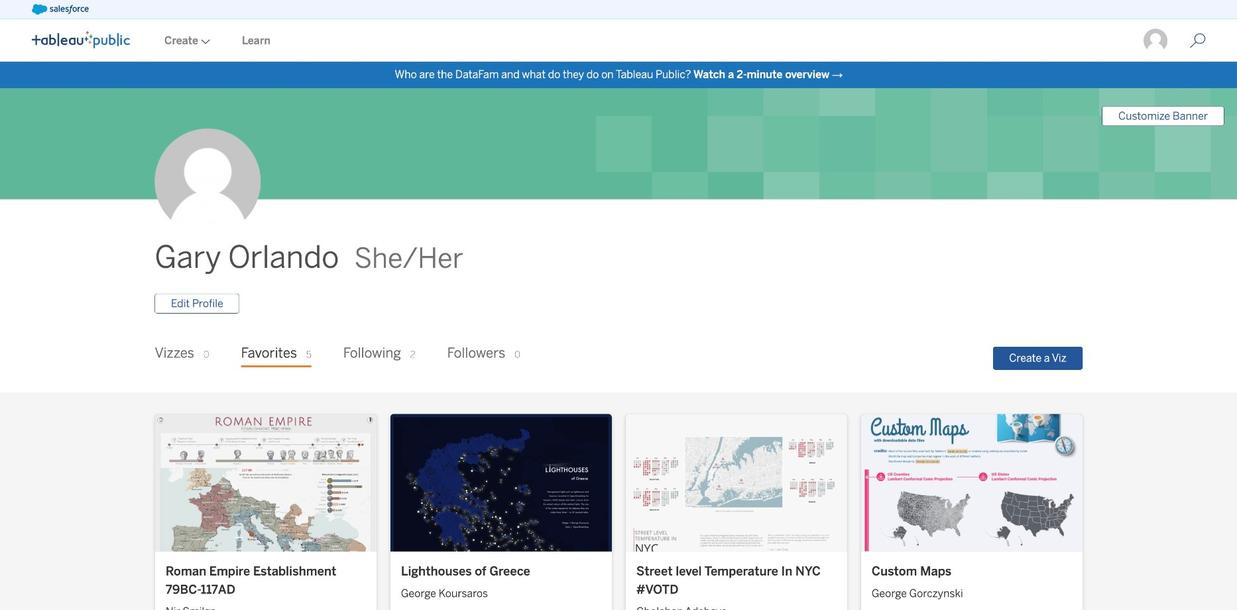 Task type: vqa. For each thing, say whether or not it's contained in the screenshot.
the - inside the the dashboard week - marvel infographics
no



Task type: locate. For each thing, give the bounding box(es) containing it.
2 workbook thumbnail image from the left
[[391, 414, 612, 551]]

salesforce logo image
[[32, 4, 89, 15]]

gary.orlando image
[[1143, 28, 1169, 54]]

logo image
[[32, 31, 130, 48]]

3 workbook thumbnail image from the left
[[626, 414, 847, 551]]

4 workbook thumbnail image from the left
[[861, 414, 1083, 551]]

1 workbook thumbnail image from the left
[[155, 414, 377, 551]]

workbook thumbnail image
[[155, 414, 377, 551], [391, 414, 612, 551], [626, 414, 847, 551], [861, 414, 1083, 551]]



Task type: describe. For each thing, give the bounding box(es) containing it.
go to search image
[[1174, 33, 1222, 49]]

create image
[[198, 39, 210, 44]]

avatar image
[[155, 129, 261, 235]]



